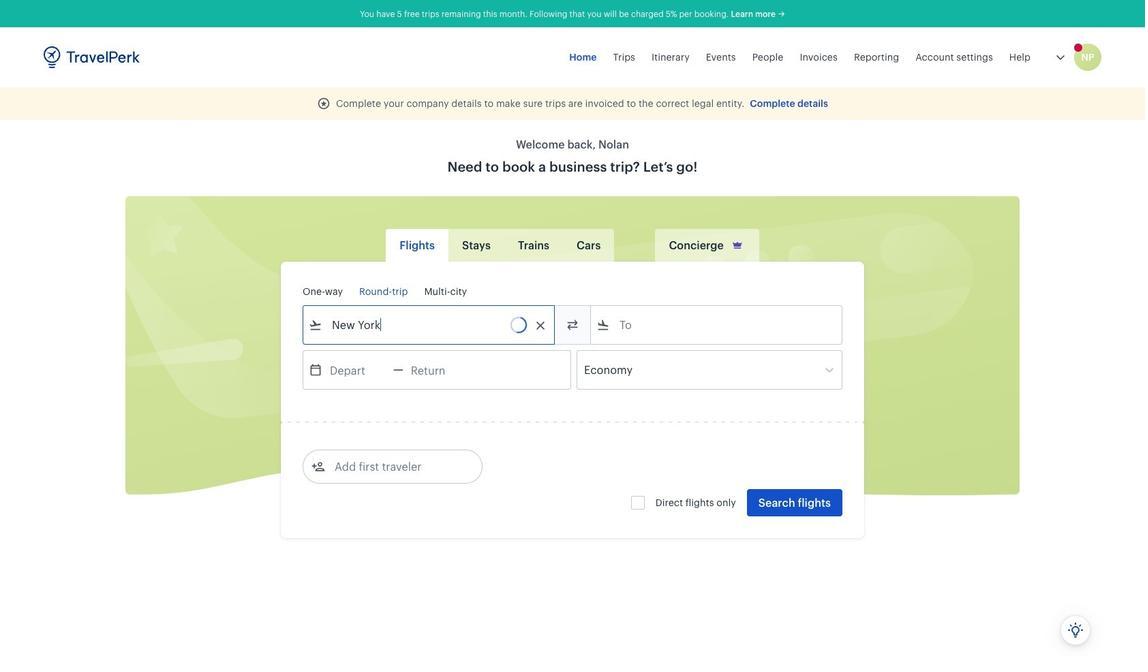 Task type: vqa. For each thing, say whether or not it's contained in the screenshot.
"Selected. Saturday, May 25, 2024" "image"
no



Task type: describe. For each thing, give the bounding box(es) containing it.
Depart text field
[[322, 351, 393, 389]]

From search field
[[322, 314, 537, 336]]

To search field
[[610, 314, 824, 336]]



Task type: locate. For each thing, give the bounding box(es) containing it.
Add first traveler search field
[[325, 456, 467, 478]]

Return text field
[[403, 351, 474, 389]]



